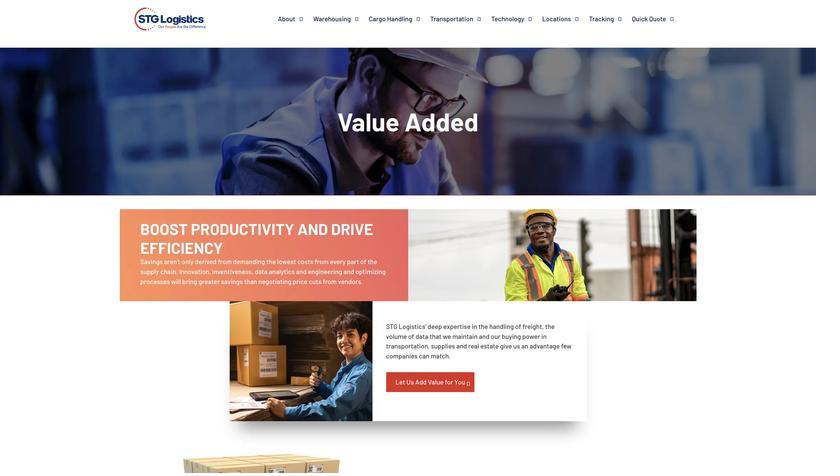 Task type: locate. For each thing, give the bounding box(es) containing it.
let
[[396, 378, 405, 386]]

data up than
[[255, 268, 268, 276]]

technology link
[[491, 15, 542, 23]]

quick
[[632, 15, 648, 23]]

transportation
[[430, 15, 473, 23]]

quick quote
[[632, 15, 666, 23]]

negotiating
[[258, 278, 291, 286]]

tracking link
[[589, 15, 632, 23]]

the
[[266, 258, 276, 266], [368, 258, 377, 266], [479, 323, 488, 331], [545, 323, 555, 331]]

advantage
[[530, 342, 560, 350]]

0 horizontal spatial value
[[338, 106, 400, 137]]

maintain
[[452, 333, 478, 341]]

part
[[347, 258, 359, 266]]

price
[[293, 278, 308, 286]]

1 horizontal spatial in
[[542, 333, 547, 341]]

0 horizontal spatial in
[[472, 323, 477, 331]]

let us add value for you
[[396, 378, 465, 386]]

value
[[338, 106, 400, 137], [428, 378, 444, 386]]

every
[[330, 258, 346, 266]]

efficiency
[[140, 238, 223, 257]]

greater
[[199, 278, 220, 286]]

of down logistics'
[[408, 333, 414, 341]]

will
[[171, 278, 181, 286]]

0 vertical spatial of
[[360, 258, 366, 266]]

the right freight,
[[545, 323, 555, 331]]

savings
[[140, 258, 163, 266]]

savings
[[221, 278, 243, 286]]

1 horizontal spatial value
[[428, 378, 444, 386]]

1 vertical spatial of
[[515, 323, 521, 331]]

locations link
[[542, 15, 589, 23]]

0 horizontal spatial of
[[360, 258, 366, 266]]

data left that
[[416, 333, 428, 341]]

our
[[491, 333, 501, 341]]

from
[[218, 258, 232, 266], [315, 258, 329, 266], [323, 278, 337, 286]]

from up "engineering"
[[315, 258, 329, 266]]

deep
[[428, 323, 442, 331]]

cargo
[[369, 15, 386, 23]]

1 vertical spatial in
[[542, 333, 547, 341]]

processes
[[140, 278, 170, 286]]

and up the vendors.
[[344, 268, 354, 276]]

logistics'
[[399, 323, 426, 331]]

1 horizontal spatial data
[[416, 333, 428, 341]]

give
[[500, 342, 512, 350]]

and
[[297, 219, 328, 238], [296, 268, 307, 276], [344, 268, 354, 276], [479, 333, 490, 341], [456, 342, 467, 350]]

cargo handling
[[369, 15, 412, 23]]

of right part
[[360, 258, 366, 266]]

data inside boost productivity and drive efficiency savings aren't only derived from demanding the lowest costs from every part of the supply chain. innovation, inventiveness, data analytics and engineering and optimizing processes will bring greater savings than negotiating price cuts from vendors.
[[255, 268, 268, 276]]

real
[[468, 342, 479, 350]]

only
[[182, 258, 194, 266]]

transportation link
[[430, 15, 491, 23]]

1 vertical spatial data
[[416, 333, 428, 341]]

optimizing
[[355, 268, 386, 276]]

in up advantage
[[542, 333, 547, 341]]

and up price
[[296, 268, 307, 276]]

boxes on a pallet. image
[[133, 449, 391, 474]]

2 vertical spatial of
[[408, 333, 414, 341]]

aren't
[[164, 258, 180, 266]]

2 horizontal spatial of
[[515, 323, 521, 331]]

supply
[[140, 268, 159, 276]]

added
[[405, 106, 479, 137]]

in
[[472, 323, 477, 331], [542, 333, 547, 341]]

0 vertical spatial in
[[472, 323, 477, 331]]

0 vertical spatial data
[[255, 268, 268, 276]]

of up the buying
[[515, 323, 521, 331]]

bring
[[182, 278, 197, 286]]

warehousing
[[313, 15, 351, 23]]

the left handling
[[479, 323, 488, 331]]

for
[[445, 378, 453, 386]]

of
[[360, 258, 366, 266], [515, 323, 521, 331], [408, 333, 414, 341]]

value added
[[338, 106, 479, 137]]

stg
[[386, 323, 397, 331]]

in up maintain
[[472, 323, 477, 331]]

data
[[255, 268, 268, 276], [416, 333, 428, 341]]

few
[[561, 342, 572, 350]]

supplies
[[431, 342, 455, 350]]

boost
[[140, 219, 188, 238]]

0 horizontal spatial data
[[255, 268, 268, 276]]

you
[[455, 378, 465, 386]]



Task type: describe. For each thing, give the bounding box(es) containing it.
the up analytics
[[266, 258, 276, 266]]

tracking
[[589, 15, 614, 23]]

let us add value for you link
[[386, 373, 475, 393]]

derived
[[195, 258, 216, 266]]

quick quote link
[[632, 15, 684, 23]]

that
[[430, 333, 442, 341]]

1 horizontal spatial of
[[408, 333, 414, 341]]

us
[[407, 378, 414, 386]]

handling
[[387, 15, 412, 23]]

demanding
[[233, 258, 265, 266]]

freight,
[[523, 323, 544, 331]]

drive
[[331, 219, 373, 238]]

add
[[415, 378, 427, 386]]

boost productivity and drive efficiency savings aren't only derived from demanding the lowest costs from every part of the supply chain. innovation, inventiveness, data analytics and engineering and optimizing processes will bring greater savings than negotiating price cuts from vendors.
[[140, 219, 386, 286]]

vendors.
[[338, 278, 363, 286]]

us
[[513, 342, 520, 350]]

estate
[[481, 342, 499, 350]]

costs
[[297, 258, 313, 266]]

buying
[[502, 333, 521, 341]]

innovation,
[[179, 268, 211, 276]]

can
[[419, 352, 429, 360]]

we
[[443, 333, 451, 341]]

inventiveness,
[[212, 268, 253, 276]]

locations
[[542, 15, 571, 23]]

handling
[[489, 323, 514, 331]]

about link
[[278, 15, 313, 23]]

an
[[521, 342, 528, 350]]

cargo handling link
[[369, 15, 430, 23]]

from up inventiveness,
[[218, 258, 232, 266]]

and up estate
[[479, 333, 490, 341]]

chain.
[[160, 268, 178, 276]]

stg logistics' deep expertise in the handling of freight, the volume of data that we maintain and our buying power in transportation, supplies and real estate give us an advantage few companies can match.
[[386, 323, 572, 360]]

cuts
[[309, 278, 322, 286]]

and up costs on the bottom of the page
[[297, 219, 328, 238]]

lowest
[[277, 258, 296, 266]]

of inside boost productivity and drive efficiency savings aren't only derived from demanding the lowest costs from every part of the supply chain. innovation, inventiveness, data analytics and engineering and optimizing processes will bring greater savings than negotiating price cuts from vendors.
[[360, 258, 366, 266]]

technology
[[491, 15, 524, 23]]

engineering
[[308, 268, 342, 276]]

data inside stg logistics' deep expertise in the handling of freight, the volume of data that we maintain and our buying power in transportation, supplies and real estate give us an advantage few companies can match.
[[416, 333, 428, 341]]

1 vertical spatial value
[[428, 378, 444, 386]]

and down maintain
[[456, 342, 467, 350]]

about
[[278, 15, 295, 23]]

stg usa image
[[132, 0, 208, 40]]

productivity
[[191, 219, 294, 238]]

than
[[244, 278, 257, 286]]

quote
[[649, 15, 666, 23]]

companies
[[386, 352, 418, 360]]

match.
[[431, 352, 451, 360]]

warehousing link
[[313, 15, 369, 23]]

transportation,
[[386, 342, 430, 350]]

0 vertical spatial value
[[338, 106, 400, 137]]

analytics
[[269, 268, 295, 276]]

expertise
[[443, 323, 471, 331]]

from down "engineering"
[[323, 278, 337, 286]]

the up optimizing
[[368, 258, 377, 266]]

power
[[522, 333, 540, 341]]

volume
[[386, 333, 407, 341]]



Task type: vqa. For each thing, say whether or not it's contained in the screenshot.
Affordable peace of mind from any STG warehouse STG Logistics offers shippers the opportunity to purchase a first-party policy protecting a shipment for up to its stated value and responds regardless of a shipper's ability to prove carrier negligence.
no



